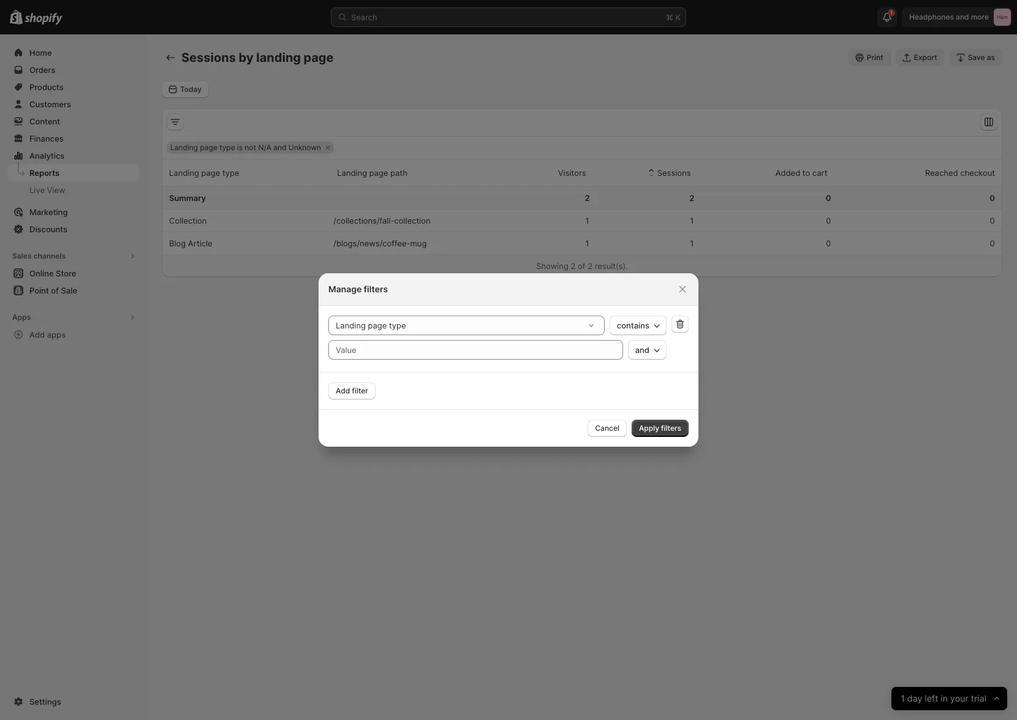 Task type: vqa. For each thing, say whether or not it's contained in the screenshot.
Live at top left
yes



Task type: describe. For each thing, give the bounding box(es) containing it.
⌘ k
[[666, 12, 681, 22]]

added
[[776, 168, 801, 178]]

filters for apply filters
[[662, 424, 682, 433]]

home link
[[7, 44, 140, 61]]

0 vertical spatial and
[[274, 143, 287, 152]]

live view
[[29, 185, 65, 195]]

filter
[[352, 386, 368, 395]]

Value text field
[[329, 340, 623, 360]]

add filter button
[[329, 383, 376, 400]]

landing page type
[[169, 168, 239, 178]]

add filter
[[336, 386, 368, 395]]

landing page type button
[[167, 161, 253, 185]]

/blogs/news/coffee-mug
[[334, 238, 427, 248]]

discounts link
[[7, 221, 140, 238]]

blog
[[169, 238, 186, 248]]

page for landing page type is not n/a and unknown
[[200, 143, 218, 152]]

discounts
[[29, 224, 67, 234]]

manage filters
[[329, 284, 388, 294]]

manage
[[329, 284, 362, 294]]

export button
[[896, 49, 945, 66]]

live
[[29, 185, 45, 195]]

of
[[578, 261, 586, 271]]

add for add apps
[[29, 330, 45, 340]]

reached
[[926, 168, 959, 178]]

settings
[[29, 697, 61, 707]]

apply
[[639, 424, 660, 433]]

not
[[245, 143, 256, 152]]

landing for landing page type is not n/a and unknown
[[170, 143, 198, 152]]

is
[[237, 143, 243, 152]]

landing page path button
[[336, 161, 422, 185]]

apply filters button
[[632, 420, 689, 437]]

cancel button
[[588, 420, 627, 437]]

path
[[391, 168, 408, 178]]

/collections/fall-
[[334, 216, 395, 226]]

print button
[[849, 49, 891, 66]]

2 down 'sessions' button
[[690, 193, 695, 203]]

search
[[351, 12, 378, 22]]

add apps
[[29, 330, 66, 340]]

contains button
[[610, 316, 667, 335]]

landing for landing page type
[[169, 168, 199, 178]]

and button
[[628, 340, 667, 360]]

contains
[[617, 321, 650, 330]]

page for landing page type
[[201, 168, 220, 178]]

showing
[[537, 261, 569, 271]]

sessions for sessions by landing page
[[181, 50, 236, 65]]

summary
[[169, 193, 206, 203]]

reached checkout button
[[912, 161, 997, 185]]

2 down visitors
[[585, 193, 590, 203]]

sessions for sessions
[[658, 168, 691, 178]]

reached checkout
[[926, 168, 996, 178]]

2 left of
[[571, 261, 576, 271]]

visitors button
[[544, 161, 588, 185]]

article
[[188, 238, 213, 248]]

2 right of
[[588, 261, 593, 271]]

page for landing page path
[[370, 168, 388, 178]]

as
[[987, 53, 996, 62]]

k
[[676, 12, 681, 22]]



Task type: locate. For each thing, give the bounding box(es) containing it.
0 vertical spatial type
[[220, 143, 235, 152]]

sales channels button
[[7, 248, 140, 265]]

landing page path
[[337, 168, 408, 178]]

1 horizontal spatial and
[[636, 345, 650, 355]]

collection
[[394, 216, 431, 226]]

landing for landing page path
[[337, 168, 367, 178]]

add left apps
[[29, 330, 45, 340]]

0 vertical spatial filters
[[364, 284, 388, 294]]

added to cart
[[776, 168, 828, 178]]

0
[[826, 193, 832, 203], [990, 193, 996, 203], [826, 216, 832, 226], [990, 216, 996, 226], [826, 238, 832, 248], [990, 238, 996, 248]]

landing up summary
[[169, 168, 199, 178]]

0 horizontal spatial sessions
[[181, 50, 236, 65]]

type for landing page type
[[223, 168, 239, 178]]

sales
[[12, 251, 32, 261]]

type
[[220, 143, 235, 152], [223, 168, 239, 178]]

filters right manage
[[364, 284, 388, 294]]

add left filter
[[336, 386, 350, 395]]

type down is
[[223, 168, 239, 178]]

and
[[274, 143, 287, 152], [636, 345, 650, 355]]

blog article
[[169, 238, 213, 248]]

collection
[[169, 216, 207, 226]]

page up landing page type button
[[200, 143, 218, 152]]

add
[[29, 330, 45, 340], [336, 386, 350, 395]]

analytics
[[29, 151, 65, 161]]

type inside button
[[223, 168, 239, 178]]

1 vertical spatial filters
[[662, 424, 682, 433]]

save
[[968, 53, 986, 62]]

landing
[[170, 143, 198, 152], [169, 168, 199, 178], [337, 168, 367, 178]]

1 horizontal spatial filters
[[662, 424, 682, 433]]

filters inside button
[[662, 424, 682, 433]]

and right n/a in the left of the page
[[274, 143, 287, 152]]

page right landing
[[304, 50, 334, 65]]

type for landing page type is not n/a and unknown
[[220, 143, 235, 152]]

page left path
[[370, 168, 388, 178]]

landing up landing page type
[[170, 143, 198, 152]]

1 horizontal spatial add
[[336, 386, 350, 395]]

cart
[[813, 168, 828, 178]]

sessions by landing page
[[181, 50, 334, 65]]

by
[[239, 50, 254, 65]]

sales channels
[[12, 251, 66, 261]]

showing 2 of 2 result(s).
[[537, 261, 628, 271]]

1 vertical spatial sessions
[[658, 168, 691, 178]]

channels
[[33, 251, 66, 261]]

Select filter text field
[[329, 316, 583, 335]]

unknown
[[289, 143, 321, 152]]

add apps button
[[7, 326, 140, 343]]

⌘
[[666, 12, 674, 22]]

save as
[[968, 53, 996, 62]]

0 horizontal spatial add
[[29, 330, 45, 340]]

1 vertical spatial and
[[636, 345, 650, 355]]

sessions button
[[644, 161, 693, 185]]

landing left path
[[337, 168, 367, 178]]

analytics link
[[7, 147, 140, 164]]

/blogs/news/coffee-
[[334, 238, 410, 248]]

print
[[867, 53, 884, 62]]

sessions inside button
[[658, 168, 691, 178]]

view
[[47, 185, 65, 195]]

n/a
[[258, 143, 272, 152]]

apps
[[47, 330, 66, 340]]

reports
[[29, 168, 59, 178]]

add for add filter
[[336, 386, 350, 395]]

2
[[585, 193, 590, 203], [690, 193, 695, 203], [571, 261, 576, 271], [588, 261, 593, 271]]

/collections/fall-collection
[[334, 216, 431, 226]]

and inside dropdown button
[[636, 345, 650, 355]]

settings link
[[7, 693, 140, 711]]

cancel
[[595, 424, 620, 433]]

mug
[[410, 238, 427, 248]]

add inside button
[[29, 330, 45, 340]]

to
[[803, 168, 811, 178]]

filters for manage filters
[[364, 284, 388, 294]]

reports link
[[7, 164, 140, 181]]

page
[[304, 50, 334, 65], [200, 143, 218, 152], [201, 168, 220, 178], [370, 168, 388, 178]]

filters right "apply"
[[662, 424, 682, 433]]

0 horizontal spatial filters
[[364, 284, 388, 294]]

apps
[[12, 313, 31, 322]]

checkout
[[961, 168, 996, 178]]

result(s).
[[595, 261, 628, 271]]

and down contains dropdown button
[[636, 345, 650, 355]]

0 vertical spatial sessions
[[181, 50, 236, 65]]

export
[[915, 53, 938, 62]]

1 horizontal spatial sessions
[[658, 168, 691, 178]]

sessions
[[181, 50, 236, 65], [658, 168, 691, 178]]

page up summary
[[201, 168, 220, 178]]

0 vertical spatial add
[[29, 330, 45, 340]]

1 vertical spatial add
[[336, 386, 350, 395]]

shopify image
[[25, 13, 63, 25]]

apply filters
[[639, 424, 682, 433]]

landing page type is not n/a and unknown
[[170, 143, 321, 152]]

apps button
[[7, 309, 140, 326]]

1 vertical spatial type
[[223, 168, 239, 178]]

manage filters dialog
[[0, 273, 1018, 447]]

1
[[585, 216, 590, 226], [690, 216, 695, 226], [585, 238, 590, 248], [690, 238, 695, 248]]

type left is
[[220, 143, 235, 152]]

home
[[29, 48, 52, 58]]

visitors
[[558, 168, 586, 178]]

add inside button
[[336, 386, 350, 395]]

filters
[[364, 284, 388, 294], [662, 424, 682, 433]]

live view link
[[7, 181, 140, 199]]

added to cart button
[[762, 161, 830, 185]]

save as button
[[950, 49, 1003, 66]]

landing
[[256, 50, 301, 65]]

0 horizontal spatial and
[[274, 143, 287, 152]]



